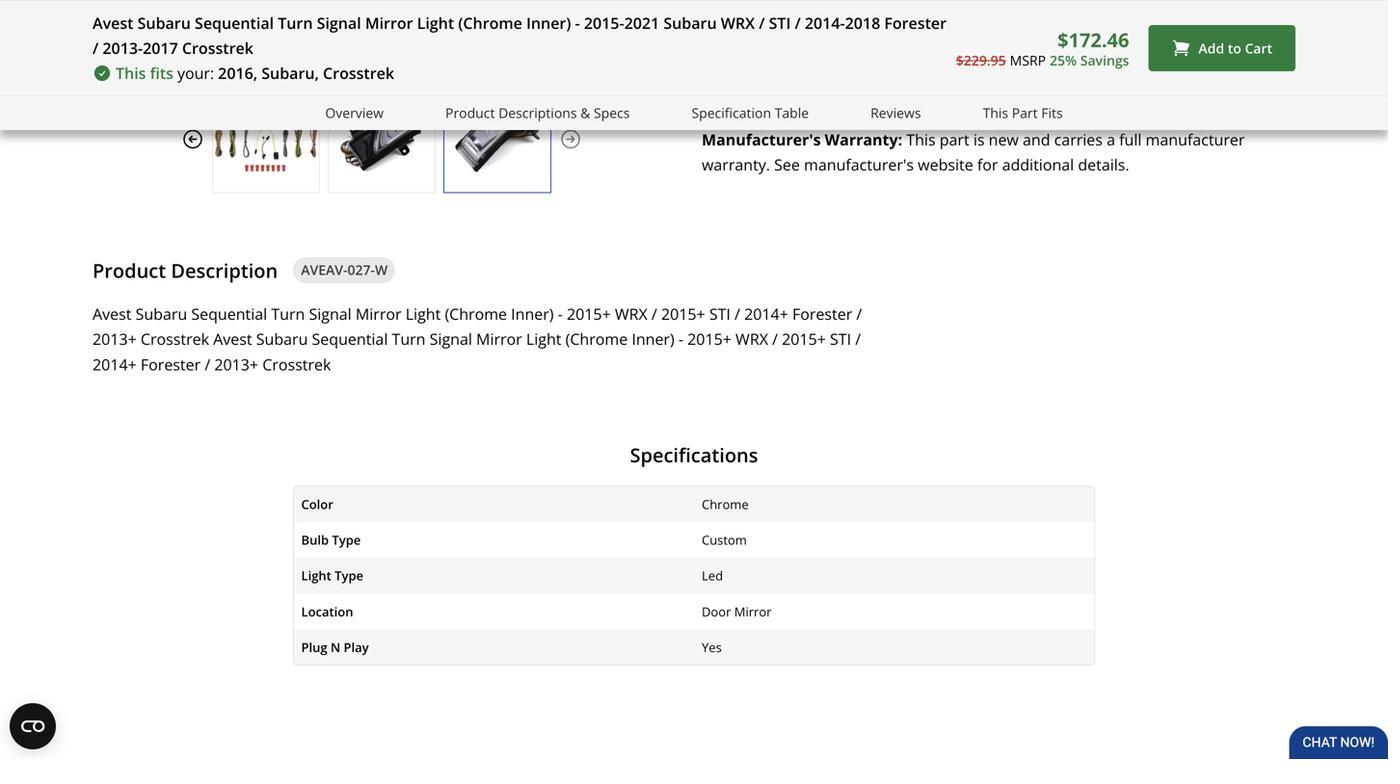 Task type: locate. For each thing, give the bounding box(es) containing it.
1 vertical spatial inner)
[[511, 303, 554, 324]]

1 vertical spatial forester
[[793, 303, 853, 324]]

0 horizontal spatial this fits your: 2016, subaru, crosstrek
[[116, 63, 394, 83]]

avest inside avest subaru sequential turn signal mirror light (chrome inner) - 2015-2021 subaru wrx / sti / 2014-2018 forester / 2013-2017 crosstrek
[[93, 13, 134, 33]]

signal inside avest subaru sequential turn signal mirror light (chrome inner) - 2015-2021 subaru wrx / sti / 2014-2018 forester / 2013-2017 crosstrek
[[317, 13, 361, 33]]

0 vertical spatial wrx
[[721, 13, 755, 33]]

and
[[1023, 129, 1050, 150]]

door
[[702, 603, 731, 621]]

website
[[918, 154, 974, 175]]

1 vertical spatial your:
[[177, 63, 214, 83]]

your: down 2017
[[177, 63, 214, 83]]

0 horizontal spatial aveav-027-w avest subaru sequential turn signal mirror light (chrome inner) - 2015+ wrx / 2015+ sti / 2014+ forester / 2013+ crosstrek, image
[[213, 105, 319, 173]]

2013+
[[93, 329, 137, 350], [214, 354, 258, 375]]

1 vertical spatial 2016,
[[218, 63, 258, 83]]

0 vertical spatial 2013+
[[93, 329, 137, 350]]

avest
[[93, 13, 134, 33], [93, 303, 132, 324], [213, 329, 252, 350]]

fits
[[767, 8, 791, 29], [150, 63, 174, 83]]

1 vertical spatial fits
[[150, 63, 174, 83]]

wrx
[[721, 13, 755, 33], [615, 303, 648, 324], [736, 329, 768, 350]]

1 vertical spatial product
[[93, 257, 166, 284]]

turn for crosstrek
[[278, 13, 313, 33]]

product description
[[93, 257, 278, 284]]

avest down description
[[213, 329, 252, 350]]

1 vertical spatial sequential
[[191, 303, 267, 324]]

027-
[[348, 261, 375, 279]]

0 vertical spatial sequential
[[195, 13, 274, 33]]

1 horizontal spatial -
[[575, 13, 580, 33]]

carries
[[1054, 129, 1103, 150]]

0 horizontal spatial 2013+
[[93, 329, 137, 350]]

0 vertical spatial 2014+
[[744, 303, 789, 324]]

1 vertical spatial (chrome
[[445, 303, 507, 324]]

2 vertical spatial (chrome
[[566, 329, 628, 350]]

0 horizontal spatial -
[[558, 303, 563, 324]]

2 vertical spatial turn
[[392, 329, 426, 350]]

turn inside avest subaru sequential turn signal mirror light (chrome inner) - 2015-2021 subaru wrx / sti / 2014-2018 forester / 2013-2017 crosstrek
[[278, 13, 313, 33]]

your:
[[794, 8, 831, 29], [177, 63, 214, 83]]

this
[[733, 8, 763, 29], [116, 63, 146, 83], [983, 104, 1009, 122], [907, 129, 936, 150]]

25%
[[1050, 51, 1077, 69]]

2014+
[[744, 303, 789, 324], [93, 354, 137, 375]]

0 vertical spatial fits
[[767, 8, 791, 29]]

product for product descriptions & specs
[[445, 104, 495, 122]]

subaru,
[[879, 8, 936, 29], [262, 63, 319, 83]]

0 vertical spatial (chrome
[[458, 13, 522, 33]]

to
[[1228, 39, 1242, 57]]

savings
[[1081, 51, 1129, 69]]

mirror
[[365, 13, 413, 33], [356, 303, 402, 324], [476, 329, 522, 350], [734, 603, 772, 621]]

2016,
[[835, 8, 875, 29], [218, 63, 258, 83]]

-
[[575, 13, 580, 33], [558, 303, 563, 324], [679, 329, 684, 350]]

1 horizontal spatial subaru,
[[879, 8, 936, 29]]

0 horizontal spatial forester
[[141, 354, 201, 375]]

sti inside avest subaru sequential turn signal mirror light (chrome inner) - 2015-2021 subaru wrx / sti / 2014-2018 forester / 2013-2017 crosstrek
[[769, 13, 791, 33]]

wrx inside avest subaru sequential turn signal mirror light (chrome inner) - 2015-2021 subaru wrx / sti / 2014-2018 forester / 2013-2017 crosstrek
[[721, 13, 755, 33]]

0 horizontal spatial fits
[[150, 63, 174, 83]]

signal for sequential
[[309, 303, 352, 324]]

this fits your: 2016, subaru, crosstrek
[[733, 8, 1011, 29], [116, 63, 394, 83]]

avest up 2013-
[[93, 13, 134, 33]]

1 aveav-027-w avest subaru sequential turn signal mirror light (chrome inner) - 2015+ wrx / 2015+ sti / 2014+ forester / 2013+ crosstrek, image from the left
[[213, 105, 319, 173]]

0 vertical spatial -
[[575, 13, 580, 33]]

descriptions
[[499, 104, 577, 122]]

type for light type
[[335, 568, 364, 585]]

0 vertical spatial subaru,
[[879, 8, 936, 29]]

turn
[[278, 13, 313, 33], [271, 303, 305, 324], [392, 329, 426, 350]]

1 vertical spatial -
[[558, 303, 563, 324]]

this left part
[[907, 129, 936, 150]]

0 vertical spatial signal
[[317, 13, 361, 33]]

product left descriptions at top left
[[445, 104, 495, 122]]

1 vertical spatial avest
[[93, 303, 132, 324]]

type right bulb
[[332, 532, 361, 549]]

aveav-027-w avest subaru sequential turn signal mirror light (chrome inner) - 2015+ wrx / 2015+ sti / 2014+ forester / 2013+ crosstrek, image
[[213, 105, 319, 173], [329, 105, 435, 173], [444, 105, 551, 173]]

1 horizontal spatial your:
[[794, 8, 831, 29]]

/
[[759, 13, 765, 33], [795, 13, 801, 33], [93, 38, 99, 58], [652, 303, 657, 324], [735, 303, 740, 324], [857, 303, 862, 324], [772, 329, 778, 350], [855, 329, 861, 350], [205, 354, 210, 375]]

0 vertical spatial avest
[[93, 13, 134, 33]]

door mirror
[[702, 603, 772, 621]]

- for 2015+
[[558, 303, 563, 324]]

msrp
[[1010, 51, 1046, 69]]

0 vertical spatial sti
[[769, 13, 791, 33]]

forester
[[885, 13, 947, 33], [793, 303, 853, 324], [141, 354, 201, 375]]

product
[[445, 104, 495, 122], [93, 257, 166, 284]]

light
[[417, 13, 454, 33], [406, 303, 441, 324], [526, 329, 562, 350], [301, 568, 331, 585]]

2 horizontal spatial forester
[[885, 13, 947, 33]]

0 horizontal spatial your:
[[177, 63, 214, 83]]

signal
[[317, 13, 361, 33], [309, 303, 352, 324], [430, 329, 472, 350]]

inner)
[[526, 13, 571, 33], [511, 303, 554, 324], [632, 329, 675, 350]]

(chrome
[[458, 13, 522, 33], [445, 303, 507, 324], [566, 329, 628, 350]]

manufacturer's
[[804, 154, 914, 175]]

your: left 2018 at the right of the page
[[794, 8, 831, 29]]

inner) for 2015-
[[526, 13, 571, 33]]

fits down 2017
[[150, 63, 174, 83]]

1 horizontal spatial 2014+
[[744, 303, 789, 324]]

0 horizontal spatial subaru,
[[262, 63, 319, 83]]

w
[[375, 261, 388, 279]]

2 horizontal spatial -
[[679, 329, 684, 350]]

table
[[775, 104, 809, 122]]

product for product description
[[93, 257, 166, 284]]

overview link
[[325, 102, 384, 124]]

0 vertical spatial product
[[445, 104, 495, 122]]

open widget image
[[10, 704, 56, 750]]

0 vertical spatial type
[[332, 532, 361, 549]]

1 horizontal spatial 2016,
[[835, 8, 875, 29]]

(chrome inside avest subaru sequential turn signal mirror light (chrome inner) - 2015-2021 subaru wrx / sti / 2014-2018 forester / 2013-2017 crosstrek
[[458, 13, 522, 33]]

product left description
[[93, 257, 166, 284]]

2 vertical spatial -
[[679, 329, 684, 350]]

type
[[332, 532, 361, 549], [335, 568, 364, 585]]

additional
[[1002, 154, 1074, 175]]

1 vertical spatial sti
[[709, 303, 731, 324]]

(chrome for 2015+
[[445, 303, 507, 324]]

fits left 2014-
[[767, 8, 791, 29]]

0 vertical spatial turn
[[278, 13, 313, 33]]

0 horizontal spatial product
[[93, 257, 166, 284]]

specifications
[[630, 442, 758, 469]]

1 horizontal spatial 2013+
[[214, 354, 258, 375]]

subaru up 2017
[[138, 13, 191, 33]]

2 vertical spatial sti
[[830, 329, 851, 350]]

2 vertical spatial forester
[[141, 354, 201, 375]]

0 vertical spatial forester
[[885, 13, 947, 33]]

1 horizontal spatial forester
[[793, 303, 853, 324]]

1 vertical spatial signal
[[309, 303, 352, 324]]

signal for crosstrek
[[317, 13, 361, 33]]

new
[[989, 129, 1019, 150]]

avest down the product description
[[93, 303, 132, 324]]

0 horizontal spatial 2014+
[[93, 354, 137, 375]]

$172.46
[[1058, 26, 1129, 53]]

add to cart button
[[1149, 25, 1296, 71]]

this down 2013-
[[116, 63, 146, 83]]

crosstrek
[[940, 8, 1011, 29], [182, 38, 253, 58], [323, 63, 394, 83], [141, 329, 209, 350], [262, 354, 331, 375]]

(chrome for 2015-
[[458, 13, 522, 33]]

play
[[344, 639, 369, 657]]

2 horizontal spatial aveav-027-w avest subaru sequential turn signal mirror light (chrome inner) - 2015+ wrx / 2015+ sti / 2014+ forester / 2013+ crosstrek, image
[[444, 105, 551, 173]]

reviews link
[[871, 102, 921, 124]]

0 vertical spatial inner)
[[526, 13, 571, 33]]

full
[[1120, 129, 1142, 150]]

0 vertical spatial this fits your: 2016, subaru, crosstrek
[[733, 8, 1011, 29]]

- inside avest subaru sequential turn signal mirror light (chrome inner) - 2015-2021 subaru wrx / sti / 2014-2018 forester / 2013-2017 crosstrek
[[575, 13, 580, 33]]

sequential inside avest subaru sequential turn signal mirror light (chrome inner) - 2015-2021 subaru wrx / sti / 2014-2018 forester / 2013-2017 crosstrek
[[195, 13, 274, 33]]

2 vertical spatial avest
[[213, 329, 252, 350]]

sti
[[769, 13, 791, 33], [709, 303, 731, 324], [830, 329, 851, 350]]

cart
[[1245, 39, 1273, 57]]

1 vertical spatial type
[[335, 568, 364, 585]]

2 vertical spatial signal
[[430, 329, 472, 350]]

inner) inside avest subaru sequential turn signal mirror light (chrome inner) - 2015-2021 subaru wrx / sti / 2014-2018 forester / 2013-2017 crosstrek
[[526, 13, 571, 33]]

1 horizontal spatial sti
[[769, 13, 791, 33]]

2021
[[624, 13, 660, 33]]

subaru
[[138, 13, 191, 33], [664, 13, 717, 33], [136, 303, 187, 324], [256, 329, 308, 350]]

details.
[[1078, 154, 1130, 175]]

2015+
[[567, 303, 611, 324], [661, 303, 705, 324], [688, 329, 732, 350], [782, 329, 826, 350]]

type down bulb type
[[335, 568, 364, 585]]

1 vertical spatial turn
[[271, 303, 305, 324]]

1 horizontal spatial product
[[445, 104, 495, 122]]

this part fits
[[983, 104, 1063, 122]]

a
[[1107, 129, 1116, 150]]

1 horizontal spatial aveav-027-w avest subaru sequential turn signal mirror light (chrome inner) - 2015+ wrx / 2015+ sti / 2014+ forester / 2013+ crosstrek, image
[[329, 105, 435, 173]]

fits
[[1042, 104, 1063, 122]]

sequential
[[195, 13, 274, 33], [191, 303, 267, 324], [312, 329, 388, 350]]



Task type: describe. For each thing, give the bounding box(es) containing it.
for
[[978, 154, 998, 175]]

1 vertical spatial wrx
[[615, 303, 648, 324]]

this inside this part is new and carries a full manufacturer warranty. see manufacturer's website for additional details.
[[907, 129, 936, 150]]

this up new
[[983, 104, 1009, 122]]

crosstrek inside avest subaru sequential turn signal mirror light (chrome inner) - 2015-2021 subaru wrx / sti / 2014-2018 forester / 2013-2017 crosstrek
[[182, 38, 253, 58]]

2 aveav-027-w avest subaru sequential turn signal mirror light (chrome inner) - 2015+ wrx / 2015+ sti / 2014+ forester / 2013+ crosstrek, image from the left
[[329, 105, 435, 173]]

specification
[[692, 104, 771, 122]]

- for 2015-
[[575, 13, 580, 33]]

2 vertical spatial wrx
[[736, 329, 768, 350]]

0 horizontal spatial 2016,
[[218, 63, 258, 83]]

specification table
[[692, 104, 809, 122]]

aveav-027-w
[[301, 261, 388, 279]]

manufacturer's
[[702, 129, 821, 150]]

1 horizontal spatial fits
[[767, 8, 791, 29]]

bulb type
[[301, 532, 361, 549]]

light type
[[301, 568, 364, 585]]

avest for avest subaru sequential turn signal mirror light (chrome inner) - 2015-2021 subaru wrx / sti / 2014-2018 forester / 2013-2017 crosstrek
[[93, 13, 134, 33]]

bulb
[[301, 532, 329, 549]]

turn for sequential
[[271, 303, 305, 324]]

subaru down the product description
[[136, 303, 187, 324]]

inner) for 2015+
[[511, 303, 554, 324]]

2013-
[[103, 38, 143, 58]]

3 aveav-027-w avest subaru sequential turn signal mirror light (chrome inner) - 2015+ wrx / 2015+ sti / 2014+ forester / 2013+ crosstrek, image from the left
[[444, 105, 551, 173]]

2018
[[845, 13, 881, 33]]

chrome
[[702, 496, 749, 513]]

avest subaru sequential turn signal mirror light (chrome inner) - 2015-2021 subaru wrx / sti / 2014-2018 forester / 2013-2017 crosstrek
[[93, 13, 947, 58]]

go to left image image
[[181, 128, 204, 151]]

type for bulb type
[[332, 532, 361, 549]]

0 vertical spatial 2016,
[[835, 8, 875, 29]]

$229.95
[[956, 51, 1006, 69]]

product descriptions & specs
[[445, 104, 630, 122]]

yes
[[702, 639, 722, 657]]

led
[[702, 568, 723, 585]]

manufacturer
[[1146, 129, 1245, 150]]

forester inside avest subaru sequential turn signal mirror light (chrome inner) - 2015-2021 subaru wrx / sti / 2014-2018 forester / 2013-2017 crosstrek
[[885, 13, 947, 33]]

specs
[[594, 104, 630, 122]]

0 vertical spatial your:
[[794, 8, 831, 29]]

&
[[581, 104, 590, 122]]

2014-
[[805, 13, 845, 33]]

plug n play
[[301, 639, 369, 657]]

this left 2014-
[[733, 8, 763, 29]]

0 horizontal spatial sti
[[709, 303, 731, 324]]

is
[[974, 129, 985, 150]]

1 vertical spatial subaru,
[[262, 63, 319, 83]]

sequential for subaru
[[191, 303, 267, 324]]

overview
[[325, 104, 384, 122]]

1 horizontal spatial this fits your: 2016, subaru, crosstrek
[[733, 8, 1011, 29]]

see
[[774, 154, 800, 175]]

part
[[1012, 104, 1038, 122]]

avest subaru sequential turn signal mirror light (chrome inner) - 2015+ wrx / 2015+ sti / 2014+ forester / 2013+ crosstrek avest subaru sequential turn signal mirror light (chrome inner) - 2015+ wrx / 2015+ sti / 2014+ forester / 2013+ crosstrek
[[93, 303, 862, 375]]

aveav-
[[301, 261, 348, 279]]

subaru down aveav-
[[256, 329, 308, 350]]

2 vertical spatial sequential
[[312, 329, 388, 350]]

sequential for 2017
[[195, 13, 274, 33]]

warranty:
[[825, 129, 903, 150]]

1 vertical spatial this fits your: 2016, subaru, crosstrek
[[116, 63, 394, 83]]

2017
[[143, 38, 178, 58]]

$172.46 $229.95 msrp 25% savings
[[956, 26, 1129, 69]]

2 vertical spatial inner)
[[632, 329, 675, 350]]

avest for avest subaru sequential turn signal mirror light (chrome inner) - 2015+ wrx / 2015+ sti / 2014+ forester / 2013+ crosstrek avest subaru sequential turn signal mirror light (chrome inner) - 2015+ wrx / 2015+ sti / 2014+ forester / 2013+ crosstrek
[[93, 303, 132, 324]]

plug
[[301, 639, 327, 657]]

part
[[940, 129, 970, 150]]

light inside avest subaru sequential turn signal mirror light (chrome inner) - 2015-2021 subaru wrx / sti / 2014-2018 forester / 2013-2017 crosstrek
[[417, 13, 454, 33]]

1 vertical spatial 2013+
[[214, 354, 258, 375]]

2015-
[[584, 13, 624, 33]]

2 horizontal spatial sti
[[830, 329, 851, 350]]

custom
[[702, 532, 747, 549]]

location
[[301, 603, 353, 621]]

mirror inside avest subaru sequential turn signal mirror light (chrome inner) - 2015-2021 subaru wrx / sti / 2014-2018 forester / 2013-2017 crosstrek
[[365, 13, 413, 33]]

warranty.
[[702, 154, 770, 175]]

this part fits link
[[983, 102, 1063, 124]]

description
[[171, 257, 278, 284]]

add to cart
[[1199, 39, 1273, 57]]

1 vertical spatial 2014+
[[93, 354, 137, 375]]

manufacturer's warranty:
[[702, 129, 903, 150]]

color
[[301, 496, 333, 513]]

specification table link
[[692, 102, 809, 124]]

subaru right 2021
[[664, 13, 717, 33]]

reviews
[[871, 104, 921, 122]]

add
[[1199, 39, 1225, 57]]

n
[[331, 639, 340, 657]]

product descriptions & specs link
[[445, 102, 630, 124]]

this part is new and carries a full manufacturer warranty. see manufacturer's website for additional details.
[[702, 129, 1245, 175]]



Task type: vqa. For each thing, say whether or not it's contained in the screenshot.
a subaru forester Thumbnail Image
no



